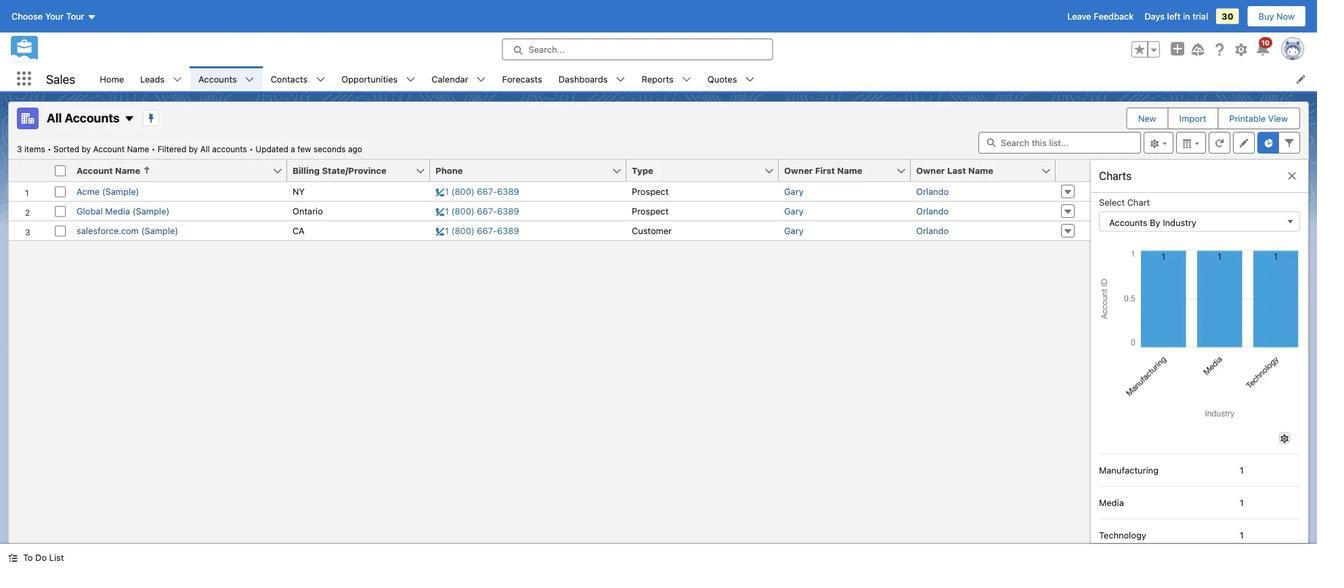 Task type: locate. For each thing, give the bounding box(es) containing it.
0 horizontal spatial •
[[47, 144, 51, 154]]

click to dial disabled image for ontario
[[435, 206, 519, 216]]

media inside all accounts grid
[[105, 206, 130, 216]]

acme (sample) link
[[77, 187, 139, 197]]

0 vertical spatial (sample)
[[102, 187, 139, 197]]

2 horizontal spatial •
[[249, 144, 253, 154]]

2 vertical spatial 1
[[1240, 530, 1244, 540]]

1 vertical spatial orlando link
[[916, 206, 949, 216]]

text default image right leads
[[173, 75, 182, 84]]

text default image inside opportunities list item
[[406, 75, 415, 84]]

account name button
[[71, 160, 272, 181]]

all accounts
[[47, 110, 120, 125]]

text default image inside dashboards list item
[[616, 75, 625, 84]]

gary link
[[784, 187, 804, 197], [784, 206, 804, 216], [784, 226, 804, 236]]

ontario
[[293, 206, 323, 216]]

text default image inside contacts list item
[[316, 75, 325, 84]]

(sample)
[[102, 187, 139, 197], [132, 206, 170, 216], [141, 226, 178, 236]]

0 vertical spatial orlando link
[[916, 187, 949, 197]]

first
[[815, 166, 835, 176]]

charts
[[1099, 170, 1132, 183]]

1 horizontal spatial owner
[[916, 166, 945, 176]]

accounts for accounts by industry
[[1109, 217, 1148, 227]]

account up account name at the left of page
[[93, 144, 125, 154]]

customer
[[632, 226, 672, 236]]

1 orlando from the top
[[916, 187, 949, 197]]

(sample) down global media (sample) link
[[141, 226, 178, 236]]

2 vertical spatial orlando
[[916, 226, 949, 236]]

text default image right contacts
[[316, 75, 325, 84]]

text default image inside the accounts list item
[[245, 75, 254, 84]]

name
[[127, 144, 149, 154], [115, 166, 140, 176], [837, 166, 863, 176], [968, 166, 994, 176]]

buy now
[[1259, 11, 1295, 21]]

text default image for leads
[[173, 75, 182, 84]]

accounts inside "link"
[[198, 74, 237, 84]]

1 owner from the left
[[784, 166, 813, 176]]

1 vertical spatial orlando
[[916, 206, 949, 216]]

quotes
[[708, 74, 737, 84]]

text default image left contacts 'link'
[[245, 75, 254, 84]]

ago
[[348, 144, 362, 154]]

1 vertical spatial all
[[200, 144, 210, 154]]

billing state/province element
[[287, 160, 438, 182]]

home link
[[92, 66, 132, 91]]

accounts
[[198, 74, 237, 84], [65, 110, 120, 125], [1109, 217, 1148, 227]]

2 gary link from the top
[[784, 206, 804, 216]]

ca
[[293, 226, 305, 236]]

•
[[47, 144, 51, 154], [151, 144, 155, 154], [249, 144, 253, 154]]

0 horizontal spatial media
[[105, 206, 130, 216]]

1 vertical spatial 1
[[1240, 498, 1244, 508]]

a
[[291, 144, 295, 154]]

0 vertical spatial orlando
[[916, 187, 949, 197]]

(sample) up global media (sample)
[[102, 187, 139, 197]]

text default image left to
[[8, 554, 18, 563]]

2 orlando from the top
[[916, 206, 949, 216]]

0 horizontal spatial by
[[82, 144, 91, 154]]

forecasts
[[502, 74, 542, 84]]

2 vertical spatial gary link
[[784, 226, 804, 236]]

prospect for ontario
[[632, 206, 669, 216]]

3 gary from the top
[[784, 226, 804, 236]]

to
[[23, 553, 33, 563]]

all left accounts
[[200, 144, 210, 154]]

account inside button
[[77, 166, 113, 176]]

3 1 from the top
[[1240, 530, 1244, 540]]

phone element
[[430, 160, 635, 182]]

1 vertical spatial gary
[[784, 206, 804, 216]]

cell inside all accounts grid
[[49, 160, 71, 182]]

leads link
[[132, 66, 173, 91]]

dashboards list item
[[550, 66, 634, 91]]

0 horizontal spatial owner
[[784, 166, 813, 176]]

2 vertical spatial orlando link
[[916, 226, 949, 236]]

gary link for ontario
[[784, 206, 804, 216]]

text default image inside reports list item
[[682, 75, 691, 84]]

search... button
[[502, 39, 773, 60]]

text default image for accounts
[[245, 75, 254, 84]]

owner last name
[[916, 166, 994, 176]]

seconds
[[314, 144, 346, 154]]

text default image right quotes
[[745, 75, 755, 84]]

accounts inside popup button
[[1109, 217, 1148, 227]]

by right sorted
[[82, 144, 91, 154]]

1 vertical spatial gary link
[[784, 206, 804, 216]]

gary for ontario
[[784, 206, 804, 216]]

list
[[92, 66, 1317, 91]]

1 click to dial disabled image from the top
[[435, 187, 519, 197]]

2 prospect from the top
[[632, 206, 669, 216]]

list
[[49, 553, 64, 563]]

1 gary from the top
[[784, 187, 804, 197]]

orlando
[[916, 187, 949, 197], [916, 206, 949, 216], [916, 226, 949, 236]]

3 orlando link from the top
[[916, 226, 949, 236]]

media up technology
[[1099, 498, 1124, 508]]

text default image down search... button
[[616, 75, 625, 84]]

dashboards link
[[550, 66, 616, 91]]

text default image right 'calendar'
[[476, 75, 486, 84]]

1
[[1240, 465, 1244, 475], [1240, 498, 1244, 508], [1240, 530, 1244, 540]]

• left updated at the top
[[249, 144, 253, 154]]

prospect
[[632, 187, 669, 197], [632, 206, 669, 216]]

2 vertical spatial accounts
[[1109, 217, 1148, 227]]

text default image up 'all accounts' status
[[124, 113, 135, 124]]

prospect down type
[[632, 187, 669, 197]]

1 vertical spatial accounts
[[65, 110, 120, 125]]

1 vertical spatial account
[[77, 166, 113, 176]]

None search field
[[979, 132, 1141, 154]]

media down acme (sample)
[[105, 206, 130, 216]]

10
[[1262, 39, 1270, 46]]

accounts list item
[[190, 66, 263, 91]]

(sample) for salesforce.com
[[141, 226, 178, 236]]

prospect for ny
[[632, 187, 669, 197]]

by
[[1150, 217, 1161, 227]]

sorted
[[54, 144, 79, 154]]

1 gary link from the top
[[784, 187, 804, 197]]

orlando link for ny
[[916, 187, 949, 197]]

text default image for dashboards
[[616, 75, 625, 84]]

accounts right leads list item
[[198, 74, 237, 84]]

3 gary link from the top
[[784, 226, 804, 236]]

10 button
[[1255, 37, 1273, 58]]

orlando for ny
[[916, 187, 949, 197]]

orlando link
[[916, 187, 949, 197], [916, 206, 949, 216], [916, 226, 949, 236]]

2 vertical spatial gary
[[784, 226, 804, 236]]

owner for owner last name
[[916, 166, 945, 176]]

2 click to dial disabled image from the top
[[435, 206, 519, 216]]

1 horizontal spatial •
[[151, 144, 155, 154]]

0 vertical spatial click to dial disabled image
[[435, 187, 519, 197]]

by
[[82, 144, 91, 154], [189, 144, 198, 154]]

account up acme
[[77, 166, 113, 176]]

type
[[632, 166, 653, 176]]

accounts for accounts
[[198, 74, 237, 84]]

owner first name button
[[779, 160, 896, 181]]

type element
[[626, 160, 787, 182]]

1 horizontal spatial accounts
[[198, 74, 237, 84]]

calendar link
[[423, 66, 476, 91]]

2 orlando link from the top
[[916, 206, 949, 216]]

0 vertical spatial prospect
[[632, 187, 669, 197]]

0 vertical spatial 1
[[1240, 465, 1244, 475]]

trial
[[1193, 11, 1208, 21]]

owner left first
[[784, 166, 813, 176]]

2 • from the left
[[151, 144, 155, 154]]

1 horizontal spatial all
[[200, 144, 210, 154]]

(sample) for acme
[[102, 187, 139, 197]]

1 horizontal spatial media
[[1099, 498, 1124, 508]]

salesforce.com (sample)
[[77, 226, 178, 236]]

to do list button
[[0, 544, 72, 572]]

• left the filtered
[[151, 144, 155, 154]]

left
[[1167, 11, 1181, 21]]

(sample) up salesforce.com (sample) link
[[132, 206, 170, 216]]

accounts down select chart
[[1109, 217, 1148, 227]]

text default image for calendar
[[476, 75, 486, 84]]

billing
[[293, 166, 320, 176]]

choose
[[12, 11, 43, 21]]

owner left the last
[[916, 166, 945, 176]]

1 1 from the top
[[1240, 465, 1244, 475]]

2 vertical spatial (sample)
[[141, 226, 178, 236]]

text default image right reports
[[682, 75, 691, 84]]

2 vertical spatial click to dial disabled image
[[435, 226, 519, 236]]

0 vertical spatial accounts
[[198, 74, 237, 84]]

1 orlando link from the top
[[916, 187, 949, 197]]

few
[[298, 144, 311, 154]]

feedback
[[1094, 11, 1134, 21]]

name left the filtered
[[127, 144, 149, 154]]

0 vertical spatial account
[[93, 144, 125, 154]]

2 1 from the top
[[1240, 498, 1244, 508]]

2 gary from the top
[[784, 206, 804, 216]]

1 for media
[[1240, 498, 1244, 508]]

sales
[[46, 72, 75, 86]]

3 click to dial disabled image from the top
[[435, 226, 519, 236]]

0 vertical spatial media
[[105, 206, 130, 216]]

text default image down view
[[1287, 171, 1298, 182]]

action element
[[1056, 160, 1091, 182]]

text default image inside "calendar" "list item"
[[476, 75, 486, 84]]

leave
[[1067, 11, 1091, 21]]

text default image inside quotes list item
[[745, 75, 755, 84]]

click to dial disabled image
[[435, 187, 519, 197], [435, 206, 519, 216], [435, 226, 519, 236]]

reports link
[[634, 66, 682, 91]]

2 horizontal spatial accounts
[[1109, 217, 1148, 227]]

accounts up sorted
[[65, 110, 120, 125]]

cell
[[49, 160, 71, 182]]

item number image
[[9, 160, 49, 181]]

text default image inside to do list button
[[8, 554, 18, 563]]

text default image
[[173, 75, 182, 84], [316, 75, 325, 84], [616, 75, 625, 84], [682, 75, 691, 84], [745, 75, 755, 84], [8, 554, 18, 563]]

days
[[1145, 11, 1165, 21]]

filtered
[[158, 144, 186, 154]]

leave feedback
[[1067, 11, 1134, 21]]

0 vertical spatial gary
[[784, 187, 804, 197]]

account
[[93, 144, 125, 154], [77, 166, 113, 176]]

buy now button
[[1247, 5, 1306, 27]]

text default image inside leads list item
[[173, 75, 182, 84]]

all right accounts icon
[[47, 110, 62, 125]]

media
[[105, 206, 130, 216], [1099, 498, 1124, 508]]

1 horizontal spatial by
[[189, 144, 198, 154]]

2 owner from the left
[[916, 166, 945, 176]]

0 horizontal spatial all
[[47, 110, 62, 125]]

group
[[1132, 41, 1160, 58]]

1 vertical spatial media
[[1099, 498, 1124, 508]]

orlando link for ontario
[[916, 206, 949, 216]]

0 horizontal spatial accounts
[[65, 110, 120, 125]]

0 vertical spatial gary link
[[784, 187, 804, 197]]

prospect up customer
[[632, 206, 669, 216]]

• right items
[[47, 144, 51, 154]]

choose your tour
[[12, 11, 84, 21]]

name right first
[[837, 166, 863, 176]]

3 orlando from the top
[[916, 226, 949, 236]]

1 vertical spatial prospect
[[632, 206, 669, 216]]

1 vertical spatial click to dial disabled image
[[435, 206, 519, 216]]

name down 'all accounts' status
[[115, 166, 140, 176]]

search...
[[529, 44, 565, 55]]

manufacturing
[[1099, 465, 1159, 475]]

calendar list item
[[423, 66, 494, 91]]

1 • from the left
[[47, 144, 51, 154]]

by right the filtered
[[189, 144, 198, 154]]

text default image for contacts
[[316, 75, 325, 84]]

text default image
[[245, 75, 254, 84], [406, 75, 415, 84], [476, 75, 486, 84], [124, 113, 135, 124], [1287, 171, 1298, 182]]

owner first name
[[784, 166, 863, 176]]

owner
[[784, 166, 813, 176], [916, 166, 945, 176]]

text default image left 'calendar'
[[406, 75, 415, 84]]

1 prospect from the top
[[632, 187, 669, 197]]

import
[[1179, 113, 1206, 124]]



Task type: describe. For each thing, give the bounding box(es) containing it.
gary for ny
[[784, 187, 804, 197]]

0 vertical spatial all
[[47, 110, 62, 125]]

contacts link
[[263, 66, 316, 91]]

click to dial disabled image for ca
[[435, 226, 519, 236]]

30
[[1222, 11, 1234, 21]]

Search All Accounts list view. search field
[[979, 132, 1141, 154]]

acme (sample)
[[77, 187, 139, 197]]

accounts image
[[17, 108, 39, 129]]

contacts list item
[[263, 66, 333, 91]]

name right the last
[[968, 166, 994, 176]]

1 by from the left
[[82, 144, 91, 154]]

global media (sample)
[[77, 206, 170, 216]]

billing state/province
[[293, 166, 387, 176]]

your
[[45, 11, 64, 21]]

accounts
[[212, 144, 247, 154]]

gary for ca
[[784, 226, 804, 236]]

phone
[[435, 166, 463, 176]]

to do list
[[23, 553, 64, 563]]

1 for manufacturing
[[1240, 465, 1244, 475]]

leave feedback link
[[1067, 11, 1134, 21]]

home
[[100, 74, 124, 84]]

reports
[[642, 74, 674, 84]]

accounts by industry button
[[1099, 211, 1300, 232]]

industry
[[1163, 217, 1197, 227]]

click to dial disabled image for ny
[[435, 187, 519, 197]]

account name
[[77, 166, 140, 176]]

2 by from the left
[[189, 144, 198, 154]]

text default image for quotes
[[745, 75, 755, 84]]

opportunities link
[[333, 66, 406, 91]]

new button
[[1127, 108, 1167, 129]]

accounts link
[[190, 66, 245, 91]]

choose your tour button
[[11, 5, 97, 27]]

select
[[1099, 197, 1125, 207]]

text default image for opportunities
[[406, 75, 415, 84]]

owner last name element
[[911, 160, 1064, 182]]

last
[[947, 166, 966, 176]]

ny
[[293, 187, 305, 197]]

orlando for ontario
[[916, 206, 949, 216]]

buy
[[1259, 11, 1274, 21]]

all accounts grid
[[9, 160, 1091, 241]]

all accounts|accounts|list view element
[[8, 102, 1309, 572]]

3
[[17, 144, 22, 154]]

contacts
[[271, 74, 308, 84]]

days left in trial
[[1145, 11, 1208, 21]]

owner first name element
[[779, 160, 919, 182]]

calendar
[[432, 74, 468, 84]]

owner for owner first name
[[784, 166, 813, 176]]

1 for technology
[[1240, 530, 1244, 540]]

chart
[[1127, 197, 1150, 207]]

acme
[[77, 187, 100, 197]]

owner last name button
[[911, 160, 1041, 181]]

import button
[[1169, 108, 1217, 129]]

quotes list item
[[699, 66, 763, 91]]

state/province
[[322, 166, 387, 176]]

gary link for ny
[[784, 187, 804, 197]]

orlando for ca
[[916, 226, 949, 236]]

text default image for reports
[[682, 75, 691, 84]]

items
[[24, 144, 45, 154]]

leads list item
[[132, 66, 190, 91]]

type button
[[626, 160, 764, 181]]

account name element
[[71, 160, 295, 182]]

updated
[[256, 144, 288, 154]]

global
[[77, 206, 103, 216]]

1 vertical spatial (sample)
[[132, 206, 170, 216]]

leads
[[140, 74, 165, 84]]

phone button
[[430, 160, 612, 181]]

list containing home
[[92, 66, 1317, 91]]

printable view
[[1229, 113, 1288, 124]]

item number element
[[9, 160, 49, 182]]

view
[[1268, 113, 1288, 124]]

now
[[1277, 11, 1295, 21]]

technology
[[1099, 530, 1146, 540]]

opportunities
[[342, 74, 398, 84]]

gary link for ca
[[784, 226, 804, 236]]

opportunities list item
[[333, 66, 423, 91]]

salesforce.com (sample) link
[[77, 226, 178, 236]]

accounts by industry
[[1109, 217, 1197, 227]]

reports list item
[[634, 66, 699, 91]]

forecasts link
[[494, 66, 550, 91]]

printable view button
[[1219, 108, 1299, 129]]

do
[[35, 553, 47, 563]]

3 items • sorted by account name • filtered by all accounts • updated a few seconds ago
[[17, 144, 362, 154]]

orlando link for ca
[[916, 226, 949, 236]]

quotes link
[[699, 66, 745, 91]]

in
[[1183, 11, 1190, 21]]

salesforce.com
[[77, 226, 139, 236]]

new
[[1138, 113, 1156, 124]]

action image
[[1056, 160, 1091, 181]]

all accounts status
[[17, 144, 256, 154]]

printable
[[1229, 113, 1266, 124]]

tour
[[66, 11, 84, 21]]

3 • from the left
[[249, 144, 253, 154]]

select chart
[[1099, 197, 1150, 207]]



Task type: vqa. For each thing, say whether or not it's contained in the screenshot.
OPPORTUNITIES at the top left of the page
yes



